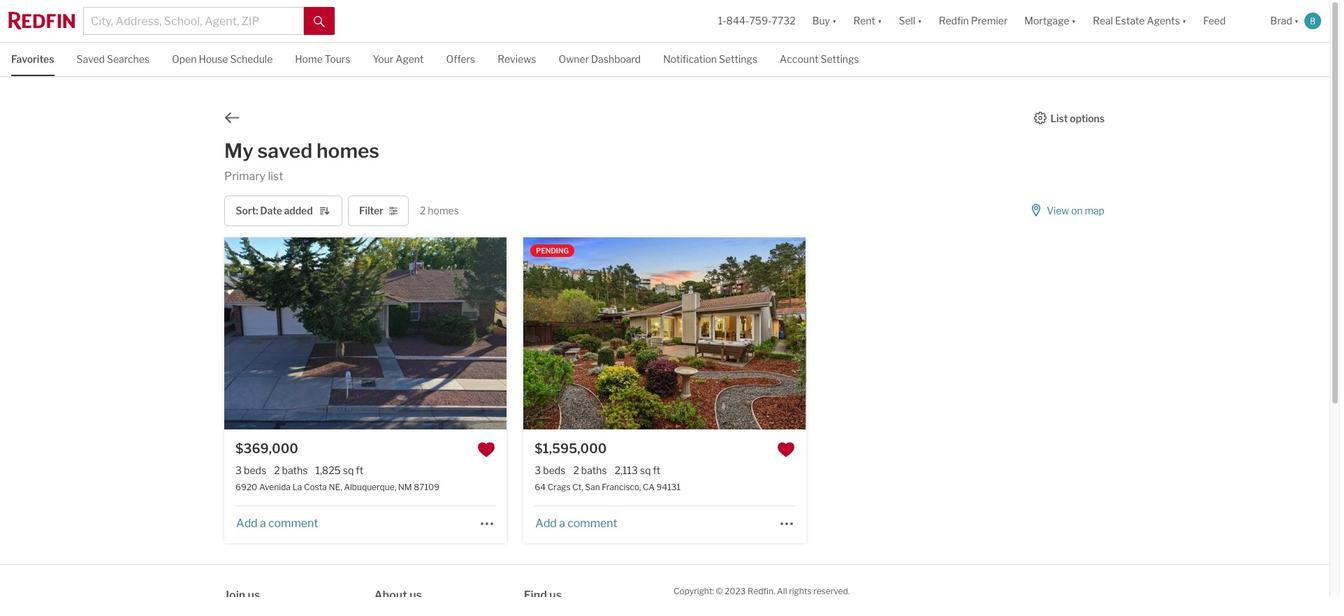 Task type: vqa. For each thing, say whether or not it's contained in the screenshot.
Find
no



Task type: locate. For each thing, give the bounding box(es) containing it.
▾ for sell ▾
[[918, 15, 923, 27]]

beds for $1,595,000
[[543, 465, 566, 477]]

open house schedule link
[[172, 43, 273, 75]]

baths for $369,000
[[282, 465, 308, 477]]

1 horizontal spatial add a comment
[[536, 517, 618, 531]]

2 ft from the left
[[653, 465, 661, 477]]

beds up crags
[[543, 465, 566, 477]]

$369,000
[[236, 442, 298, 457]]

reserved.
[[814, 587, 850, 597]]

1 horizontal spatial ft
[[653, 465, 661, 477]]

1 ▾ from the left
[[833, 15, 837, 27]]

2 2 baths from the left
[[574, 465, 607, 477]]

favorite button image
[[777, 441, 795, 459]]

comment down la
[[268, 517, 318, 531]]

beds up '6920'
[[244, 465, 266, 477]]

date
[[260, 205, 282, 217]]

0 horizontal spatial ft
[[356, 465, 364, 477]]

baths up san
[[582, 465, 607, 477]]

0 horizontal spatial baths
[[282, 465, 308, 477]]

1 favorite button checkbox from the left
[[478, 441, 496, 459]]

settings down 844-
[[719, 53, 758, 65]]

comment down san
[[568, 517, 618, 531]]

1 horizontal spatial 3 beds
[[535, 465, 566, 477]]

sq up 6920 avenida la costa ne, albuquerque, nm 87109
[[343, 465, 354, 477]]

1 baths from the left
[[282, 465, 308, 477]]

2 right filter popup button
[[420, 205, 426, 217]]

3 beds for $1,595,000
[[535, 465, 566, 477]]

favorites link
[[11, 43, 54, 75]]

copyright:
[[674, 587, 715, 597]]

0 horizontal spatial favorite button checkbox
[[478, 441, 496, 459]]

add a comment button for $1,595,000
[[535, 517, 618, 531]]

filter
[[359, 205, 384, 217]]

0 horizontal spatial add a comment button
[[236, 517, 319, 531]]

add down 64
[[536, 517, 557, 531]]

6 ▾ from the left
[[1295, 15, 1300, 27]]

1 add a comment from the left
[[236, 517, 318, 531]]

ft up ca at bottom
[[653, 465, 661, 477]]

reviews link
[[498, 43, 537, 75]]

1 horizontal spatial settings
[[821, 53, 860, 65]]

2 for $1,595,000
[[574, 465, 579, 477]]

view on map button
[[1030, 196, 1106, 227]]

comment
[[268, 517, 318, 531], [568, 517, 618, 531]]

my
[[224, 139, 254, 163]]

1 add from the left
[[236, 517, 258, 531]]

notification settings
[[664, 53, 758, 65]]

2 baths from the left
[[582, 465, 607, 477]]

settings
[[719, 53, 758, 65], [821, 53, 860, 65]]

0 horizontal spatial beds
[[244, 465, 266, 477]]

2 baths for $369,000
[[274, 465, 308, 477]]

list
[[268, 170, 283, 183]]

0 horizontal spatial 2
[[274, 465, 280, 477]]

0 horizontal spatial 2 baths
[[274, 465, 308, 477]]

agents
[[1148, 15, 1181, 27]]

rent ▾ button
[[854, 0, 883, 42]]

1 add a comment button from the left
[[236, 517, 319, 531]]

add down '6920'
[[236, 517, 258, 531]]

3 beds up '6920'
[[236, 465, 266, 477]]

0 horizontal spatial 3
[[236, 465, 242, 477]]

2 up avenida
[[274, 465, 280, 477]]

home tours
[[295, 53, 351, 65]]

account
[[780, 53, 819, 65]]

0 horizontal spatial 3 beds
[[236, 465, 266, 477]]

homes
[[317, 139, 380, 163], [428, 205, 459, 217]]

1 horizontal spatial comment
[[568, 517, 618, 531]]

2 up ct,
[[574, 465, 579, 477]]

reviews
[[498, 53, 537, 65]]

settings right "account" at the right of the page
[[821, 53, 860, 65]]

beds
[[244, 465, 266, 477], [543, 465, 566, 477]]

0 horizontal spatial a
[[260, 517, 266, 531]]

1 3 from the left
[[236, 465, 242, 477]]

2 comment from the left
[[568, 517, 618, 531]]

add a comment button down ct,
[[535, 517, 618, 531]]

64 crags ct, san francisco, ca 94131
[[535, 483, 681, 493]]

ft for $1,595,000
[[653, 465, 661, 477]]

ft up albuquerque,
[[356, 465, 364, 477]]

3 up 64
[[535, 465, 541, 477]]

a for $1,595,000
[[559, 517, 566, 531]]

▾ right buy
[[833, 15, 837, 27]]

2 add from the left
[[536, 517, 557, 531]]

tours
[[325, 53, 351, 65]]

▾ right mortgage
[[1072, 15, 1077, 27]]

0 vertical spatial homes
[[317, 139, 380, 163]]

premier
[[972, 15, 1008, 27]]

5 ▾ from the left
[[1183, 15, 1187, 27]]

1 horizontal spatial beds
[[543, 465, 566, 477]]

1 sq from the left
[[343, 465, 354, 477]]

2 3 from the left
[[535, 465, 541, 477]]

options
[[1071, 112, 1105, 124]]

map
[[1085, 205, 1105, 217]]

3 up '6920'
[[236, 465, 242, 477]]

1 beds from the left
[[244, 465, 266, 477]]

4 ▾ from the left
[[1072, 15, 1077, 27]]

a down crags
[[559, 517, 566, 531]]

saved
[[77, 53, 105, 65]]

saved searches
[[77, 53, 150, 65]]

primary
[[224, 170, 266, 183]]

homes right "saved" on the top left
[[317, 139, 380, 163]]

baths
[[282, 465, 308, 477], [582, 465, 607, 477]]

real estate agents ▾ link
[[1094, 0, 1187, 42]]

sell ▾ button
[[891, 0, 931, 42]]

add
[[236, 517, 258, 531], [536, 517, 557, 531]]

searches
[[107, 53, 150, 65]]

2 beds from the left
[[543, 465, 566, 477]]

0 horizontal spatial settings
[[719, 53, 758, 65]]

2 baths up la
[[274, 465, 308, 477]]

1 photo of 6920 avenida la costa ne, albuquerque, nm 87109 image from the left
[[0, 238, 225, 430]]

avenida
[[259, 483, 291, 493]]

beds for $369,000
[[244, 465, 266, 477]]

1 a from the left
[[260, 517, 266, 531]]

a down avenida
[[260, 517, 266, 531]]

a
[[260, 517, 266, 531], [559, 517, 566, 531]]

rent
[[854, 15, 876, 27]]

agent
[[396, 53, 424, 65]]

add a comment down ct,
[[536, 517, 618, 531]]

2
[[420, 205, 426, 217], [274, 465, 280, 477], [574, 465, 579, 477]]

1 ft from the left
[[356, 465, 364, 477]]

add a comment button down avenida
[[236, 517, 319, 531]]

owner dashboard link
[[559, 43, 641, 75]]

user photo image
[[1305, 13, 1322, 29]]

1 horizontal spatial sq
[[640, 465, 651, 477]]

2 baths
[[274, 465, 308, 477], [574, 465, 607, 477]]

favorite button image
[[478, 441, 496, 459]]

1-844-759-7732 link
[[719, 15, 796, 27]]

buy ▾ button
[[813, 0, 837, 42]]

favorite button checkbox for $369,000
[[478, 441, 496, 459]]

photo of 64 crags ct, san francisco, ca 94131 image
[[241, 238, 524, 430], [524, 238, 807, 430], [806, 238, 1089, 430]]

2 favorite button checkbox from the left
[[777, 441, 795, 459]]

2 3 beds from the left
[[535, 465, 566, 477]]

3 for $369,000
[[236, 465, 242, 477]]

▾ right 'brad'
[[1295, 15, 1300, 27]]

photo of 6920 avenida la costa ne, albuquerque, nm 87109 image
[[0, 238, 225, 430], [224, 238, 507, 430], [507, 238, 790, 430]]

2 settings from the left
[[821, 53, 860, 65]]

list options
[[1051, 112, 1105, 124]]

1 horizontal spatial add
[[536, 517, 557, 531]]

1 3 beds from the left
[[236, 465, 266, 477]]

1 2 baths from the left
[[274, 465, 308, 477]]

1 horizontal spatial 3
[[535, 465, 541, 477]]

2 baths up san
[[574, 465, 607, 477]]

1 horizontal spatial favorite button checkbox
[[777, 441, 795, 459]]

san
[[586, 483, 600, 493]]

sq up ca at bottom
[[640, 465, 651, 477]]

open house schedule
[[172, 53, 273, 65]]

▾ right rent
[[878, 15, 883, 27]]

3 beds up crags
[[535, 465, 566, 477]]

2,113 sq ft
[[615, 465, 661, 477]]

costa
[[304, 483, 327, 493]]

1 vertical spatial homes
[[428, 205, 459, 217]]

0 horizontal spatial sq
[[343, 465, 354, 477]]

2 ▾ from the left
[[878, 15, 883, 27]]

home tours link
[[295, 43, 351, 75]]

sort : date added
[[236, 205, 313, 217]]

3 for $1,595,000
[[535, 465, 541, 477]]

2 sq from the left
[[640, 465, 651, 477]]

0 horizontal spatial homes
[[317, 139, 380, 163]]

▾ for buy ▾
[[833, 15, 837, 27]]

2 baths for $1,595,000
[[574, 465, 607, 477]]

2 a from the left
[[559, 517, 566, 531]]

3 ▾ from the left
[[918, 15, 923, 27]]

rent ▾ button
[[846, 0, 891, 42]]

0 horizontal spatial add a comment
[[236, 517, 318, 531]]

1 horizontal spatial baths
[[582, 465, 607, 477]]

mortgage
[[1025, 15, 1070, 27]]

favorite button checkbox
[[478, 441, 496, 459], [777, 441, 795, 459]]

add a comment down avenida
[[236, 517, 318, 531]]

added
[[284, 205, 313, 217]]

3 beds for $369,000
[[236, 465, 266, 477]]

2 horizontal spatial 2
[[574, 465, 579, 477]]

saved
[[258, 139, 313, 163]]

▾ for rent ▾
[[878, 15, 883, 27]]

0 horizontal spatial comment
[[268, 517, 318, 531]]

baths up la
[[282, 465, 308, 477]]

1 horizontal spatial 2 baths
[[574, 465, 607, 477]]

2 add a comment from the left
[[536, 517, 618, 531]]

▾
[[833, 15, 837, 27], [878, 15, 883, 27], [918, 15, 923, 27], [1072, 15, 1077, 27], [1183, 15, 1187, 27], [1295, 15, 1300, 27]]

add a comment button
[[236, 517, 319, 531], [535, 517, 618, 531]]

0 horizontal spatial add
[[236, 517, 258, 531]]

homes inside my saved homes primary list
[[317, 139, 380, 163]]

homes right filter popup button
[[428, 205, 459, 217]]

▾ right sell
[[918, 15, 923, 27]]

sq for $1,595,000
[[640, 465, 651, 477]]

1 settings from the left
[[719, 53, 758, 65]]

submit search image
[[314, 16, 325, 27]]

3
[[236, 465, 242, 477], [535, 465, 541, 477]]

comment for $1,595,000
[[568, 517, 618, 531]]

real estate agents ▾ button
[[1085, 0, 1196, 42]]

2 homes
[[420, 205, 459, 217]]

1 horizontal spatial a
[[559, 517, 566, 531]]

87109
[[414, 483, 440, 493]]

2 photo of 64 crags ct, san francisco, ca 94131 image from the left
[[524, 238, 807, 430]]

1 comment from the left
[[268, 517, 318, 531]]

1 horizontal spatial 2
[[420, 205, 426, 217]]

▾ right 'agents'
[[1183, 15, 1187, 27]]

1 horizontal spatial add a comment button
[[535, 517, 618, 531]]

2 add a comment button from the left
[[535, 517, 618, 531]]



Task type: describe. For each thing, give the bounding box(es) containing it.
1-844-759-7732
[[719, 15, 796, 27]]

$1,595,000
[[535, 442, 607, 457]]

schedule
[[230, 53, 273, 65]]

your agent
[[373, 53, 424, 65]]

add for $1,595,000
[[536, 517, 557, 531]]

add for $369,000
[[236, 517, 258, 531]]

settings for notification settings
[[719, 53, 758, 65]]

ne,
[[329, 483, 342, 493]]

844-
[[727, 15, 750, 27]]

:
[[256, 205, 258, 217]]

ct,
[[573, 483, 584, 493]]

owner dashboard
[[559, 53, 641, 65]]

64
[[535, 483, 546, 493]]

la
[[293, 483, 302, 493]]

sell ▾
[[899, 15, 923, 27]]

offers
[[446, 53, 476, 65]]

feed
[[1204, 15, 1227, 27]]

redfin.
[[748, 587, 776, 597]]

rights
[[789, 587, 812, 597]]

all
[[778, 587, 788, 597]]

brad
[[1271, 15, 1293, 27]]

▾ for brad ▾
[[1295, 15, 1300, 27]]

7732
[[772, 15, 796, 27]]

mortgage ▾ button
[[1017, 0, 1085, 42]]

City, Address, School, Agent, ZIP search field
[[83, 7, 304, 35]]

sq for $369,000
[[343, 465, 354, 477]]

filter button
[[348, 196, 409, 227]]

3 photo of 6920 avenida la costa ne, albuquerque, nm 87109 image from the left
[[507, 238, 790, 430]]

copyright: © 2023 redfin. all rights reserved.
[[674, 587, 850, 597]]

real
[[1094, 15, 1114, 27]]

6920
[[236, 483, 258, 493]]

rent ▾
[[854, 15, 883, 27]]

add a comment for $369,000
[[236, 517, 318, 531]]

feed button
[[1196, 0, 1263, 42]]

ft for $369,000
[[356, 465, 364, 477]]

sort
[[236, 205, 256, 217]]

1,825 sq ft
[[316, 465, 364, 477]]

favorites
[[11, 53, 54, 65]]

nm
[[398, 483, 412, 493]]

account settings link
[[780, 43, 860, 75]]

94131
[[657, 483, 681, 493]]

redfin
[[939, 15, 970, 27]]

view on map
[[1047, 205, 1105, 217]]

a for $369,000
[[260, 517, 266, 531]]

1-
[[719, 15, 727, 27]]

notification settings link
[[664, 43, 758, 75]]

owner
[[559, 53, 589, 65]]

settings for account settings
[[821, 53, 860, 65]]

mortgage ▾
[[1025, 15, 1077, 27]]

pending
[[536, 247, 569, 255]]

dashboard
[[591, 53, 641, 65]]

mortgage ▾ button
[[1025, 0, 1077, 42]]

buy ▾ button
[[804, 0, 846, 42]]

759-
[[750, 15, 772, 27]]

your agent link
[[373, 43, 424, 75]]

estate
[[1116, 15, 1146, 27]]

ca
[[643, 483, 655, 493]]

crags
[[548, 483, 571, 493]]

2,113
[[615, 465, 638, 477]]

saved searches link
[[77, 43, 150, 75]]

list
[[1051, 112, 1069, 124]]

list options button
[[1034, 112, 1106, 124]]

1 photo of 64 crags ct, san francisco, ca 94131 image from the left
[[241, 238, 524, 430]]

add a comment for $1,595,000
[[536, 517, 618, 531]]

home
[[295, 53, 323, 65]]

francisco,
[[602, 483, 641, 493]]

3 photo of 64 crags ct, san francisco, ca 94131 image from the left
[[806, 238, 1089, 430]]

baths for $1,595,000
[[582, 465, 607, 477]]

1,825
[[316, 465, 341, 477]]

real estate agents ▾
[[1094, 15, 1187, 27]]

buy
[[813, 15, 831, 27]]

comment for $369,000
[[268, 517, 318, 531]]

▾ for mortgage ▾
[[1072, 15, 1077, 27]]

on
[[1072, 205, 1083, 217]]

add a comment button for $369,000
[[236, 517, 319, 531]]

2 for $369,000
[[274, 465, 280, 477]]

brad ▾
[[1271, 15, 1300, 27]]

house
[[199, 53, 228, 65]]

redfin premier button
[[931, 0, 1017, 42]]

notification
[[664, 53, 717, 65]]

sell ▾ button
[[899, 0, 923, 42]]

albuquerque,
[[344, 483, 397, 493]]

6920 avenida la costa ne, albuquerque, nm 87109
[[236, 483, 440, 493]]

my saved homes primary list
[[224, 139, 380, 183]]

view
[[1047, 205, 1070, 217]]

buy ▾
[[813, 15, 837, 27]]

redfin premier
[[939, 15, 1008, 27]]

©
[[716, 587, 723, 597]]

1 horizontal spatial homes
[[428, 205, 459, 217]]

favorite button checkbox for $1,595,000
[[777, 441, 795, 459]]

2 photo of 6920 avenida la costa ne, albuquerque, nm 87109 image from the left
[[224, 238, 507, 430]]



